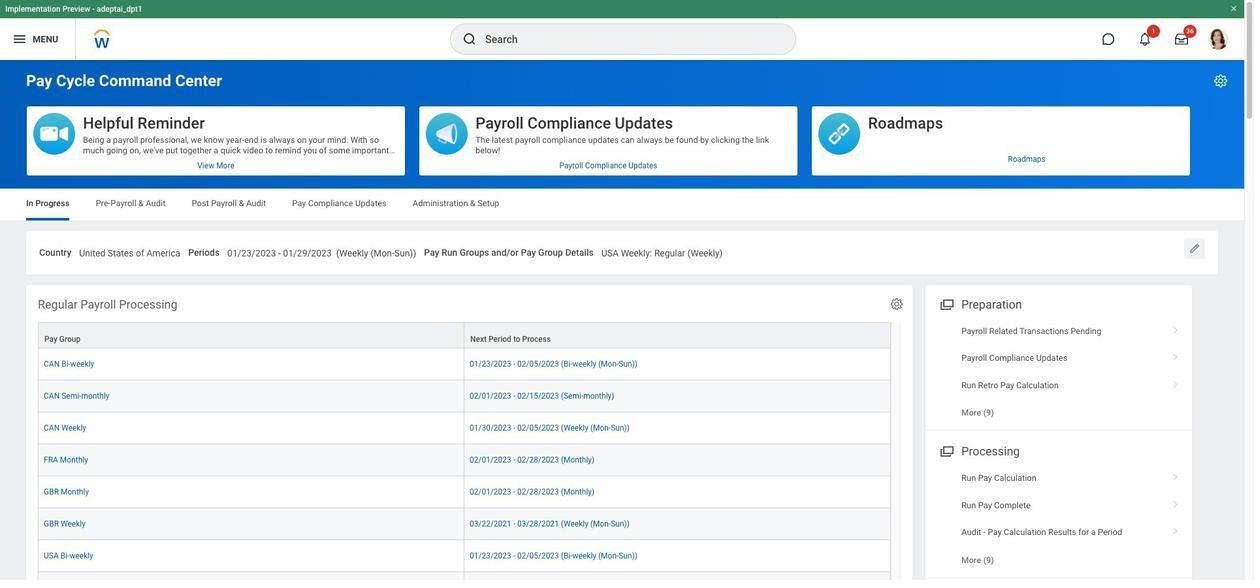 Task type: locate. For each thing, give the bounding box(es) containing it.
4 row from the top
[[38, 413, 891, 445]]

1 row from the top
[[38, 323, 891, 349]]

1 vertical spatial chevron right image
[[1167, 376, 1184, 389]]

9 row from the top
[[38, 573, 891, 581]]

1 chevron right image from the top
[[1167, 349, 1184, 362]]

profile logan mcneil image
[[1208, 29, 1229, 52]]

notifications large image
[[1139, 33, 1152, 46]]

2 menu group image from the top
[[938, 442, 955, 460]]

menu group image for first list from the bottom
[[938, 442, 955, 460]]

tab list
[[13, 189, 1232, 221]]

1 vertical spatial menu group image
[[938, 442, 955, 460]]

menu group image
[[938, 295, 955, 313], [938, 442, 955, 460]]

2 chevron right image from the top
[[1167, 469, 1184, 482]]

3 chevron right image from the top
[[1167, 496, 1184, 509]]

0 vertical spatial list
[[926, 318, 1192, 427]]

2 row from the top
[[38, 349, 891, 381]]

0 vertical spatial menu group image
[[938, 295, 955, 313]]

None text field
[[79, 240, 180, 263]]

5 row from the top
[[38, 445, 891, 477]]

2 vertical spatial chevron right image
[[1167, 523, 1184, 537]]

2 chevron right image from the top
[[1167, 376, 1184, 389]]

1 vertical spatial chevron right image
[[1167, 469, 1184, 482]]

chevron right image
[[1167, 322, 1184, 335], [1167, 376, 1184, 389], [1167, 523, 1184, 537]]

7 row from the top
[[38, 509, 891, 541]]

0 vertical spatial chevron right image
[[1167, 322, 1184, 335]]

0 vertical spatial chevron right image
[[1167, 349, 1184, 362]]

cell
[[38, 573, 465, 581], [465, 573, 891, 581]]

row
[[38, 323, 891, 349], [38, 349, 891, 381], [38, 381, 891, 413], [38, 413, 891, 445], [38, 445, 891, 477], [38, 477, 891, 509], [38, 509, 891, 541], [38, 541, 891, 573], [38, 573, 891, 581]]

main content
[[0, 60, 1245, 581]]

regular payroll processing element
[[26, 285, 913, 581]]

column header
[[38, 323, 465, 349]]

chevron right image for 2nd list from the bottom
[[1167, 349, 1184, 362]]

2 vertical spatial chevron right image
[[1167, 496, 1184, 509]]

2 list from the top
[[926, 465, 1192, 574]]

1 cell from the left
[[38, 573, 465, 581]]

None text field
[[227, 240, 416, 263], [602, 240, 723, 263], [227, 240, 416, 263], [602, 240, 723, 263]]

3 row from the top
[[38, 381, 891, 413]]

chevron right image
[[1167, 349, 1184, 362], [1167, 469, 1184, 482], [1167, 496, 1184, 509]]

1 vertical spatial list
[[926, 465, 1192, 574]]

1 menu group image from the top
[[938, 295, 955, 313]]

configure regular payroll processing image
[[890, 297, 904, 311]]

banner
[[0, 0, 1245, 60]]

list
[[926, 318, 1192, 427], [926, 465, 1192, 574]]



Task type: vqa. For each thing, say whether or not it's contained in the screenshot.
row
yes



Task type: describe. For each thing, give the bounding box(es) containing it.
3 chevron right image from the top
[[1167, 523, 1184, 537]]

inbox large image
[[1175, 33, 1188, 46]]

menu group image for 2nd list from the bottom
[[938, 295, 955, 313]]

1 chevron right image from the top
[[1167, 322, 1184, 335]]

search image
[[462, 31, 478, 47]]

close environment banner image
[[1230, 5, 1238, 12]]

column header inside regular payroll processing "element"
[[38, 323, 465, 349]]

8 row from the top
[[38, 541, 891, 573]]

chevron right image for first list from the bottom
[[1167, 496, 1184, 509]]

justify image
[[12, 31, 27, 47]]

2 cell from the left
[[465, 573, 891, 581]]

Search Workday  search field
[[485, 25, 769, 54]]

configure this page image
[[1213, 73, 1229, 89]]

edit image
[[1188, 242, 1201, 255]]

6 row from the top
[[38, 477, 891, 509]]

1 list from the top
[[926, 318, 1192, 427]]



